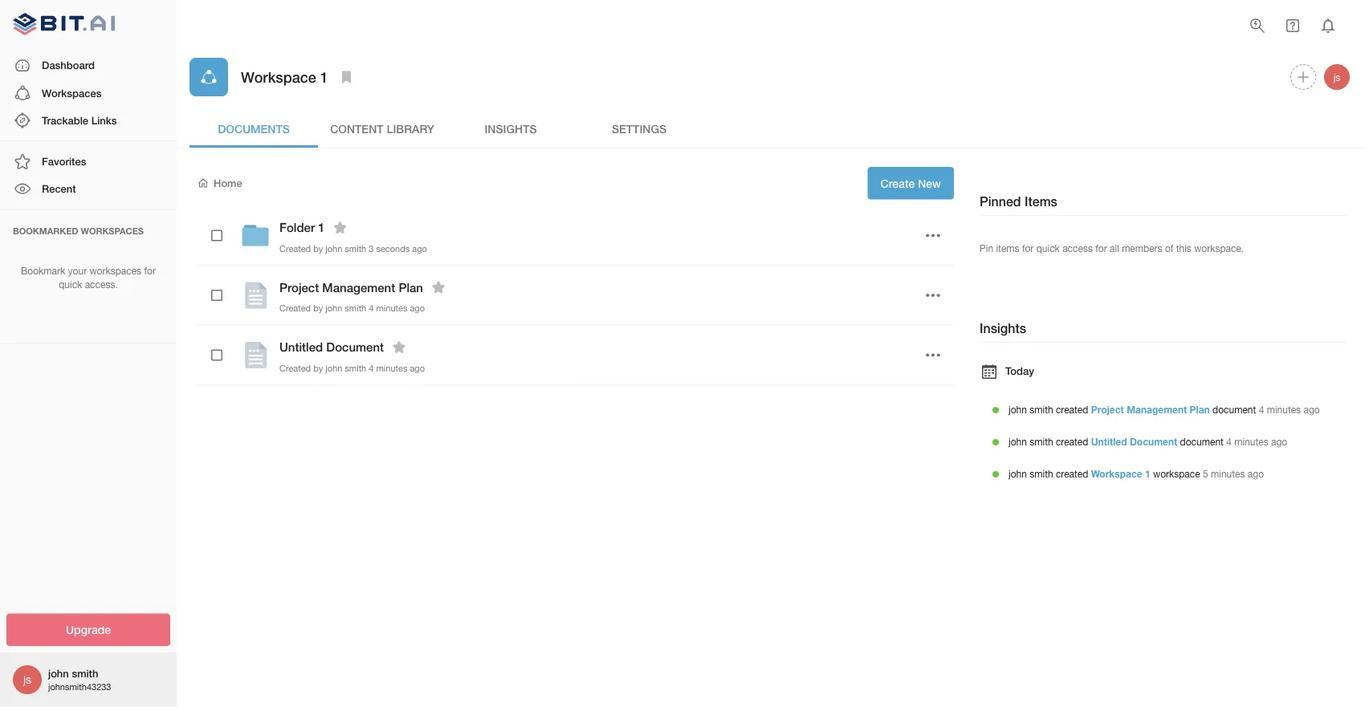 Task type: vqa. For each thing, say whether or not it's contained in the screenshot.
Haven'T to the top
no



Task type: locate. For each thing, give the bounding box(es) containing it.
by
[[313, 243, 323, 254], [313, 303, 323, 314], [313, 363, 323, 374]]

ago
[[412, 243, 427, 254], [410, 303, 425, 314], [410, 363, 425, 374], [1304, 404, 1320, 416], [1272, 436, 1288, 448], [1248, 469, 1264, 480]]

3 by from the top
[[313, 363, 323, 374]]

dashboard
[[42, 59, 95, 72]]

2 by from the top
[[313, 303, 323, 314]]

your
[[68, 266, 87, 277]]

document
[[1213, 404, 1257, 416], [1180, 436, 1224, 448]]

upgrade
[[66, 624, 111, 637]]

2 horizontal spatial for
[[1096, 243, 1107, 254]]

tab list
[[190, 109, 1353, 148]]

1 vertical spatial created
[[1056, 436, 1089, 448]]

for right items
[[1022, 243, 1034, 254]]

plan down seconds
[[399, 280, 423, 295]]

insights
[[485, 122, 537, 135], [980, 321, 1027, 336]]

by down untitled document
[[313, 363, 323, 374]]

management
[[322, 280, 395, 295], [1127, 404, 1187, 416]]

content
[[330, 122, 384, 135]]

0 vertical spatial created
[[1056, 404, 1089, 416]]

2 created from the top
[[280, 303, 311, 314]]

untitled
[[280, 340, 323, 355], [1091, 436, 1127, 448]]

1 horizontal spatial js
[[1334, 71, 1341, 83]]

3 created from the top
[[1056, 469, 1089, 480]]

content library
[[330, 122, 434, 135]]

workspace down untitled document link
[[1091, 469, 1143, 480]]

tab list containing documents
[[190, 109, 1353, 148]]

2 vertical spatial created
[[280, 363, 311, 374]]

untitled document link
[[1091, 436, 1178, 448]]

workspace up the documents
[[241, 68, 316, 85]]

quick left access
[[1037, 243, 1060, 254]]

1 vertical spatial favorite image
[[390, 338, 409, 357]]

1 horizontal spatial quick
[[1037, 243, 1060, 254]]

0 vertical spatial document
[[326, 340, 384, 355]]

create new button
[[868, 167, 954, 200]]

1 horizontal spatial management
[[1127, 404, 1187, 416]]

1 left the workspace on the right bottom
[[1145, 469, 1151, 480]]

today
[[1006, 364, 1034, 377]]

1 vertical spatial quick
[[59, 279, 82, 290]]

1 vertical spatial created by john smith 4 minutes ago
[[280, 363, 425, 374]]

pinned items
[[980, 194, 1058, 209]]

0 horizontal spatial for
[[144, 266, 156, 277]]

favorite image
[[429, 278, 448, 297], [390, 338, 409, 357]]

1 vertical spatial created
[[280, 303, 311, 314]]

recent button
[[0, 175, 177, 203]]

0 horizontal spatial js
[[23, 674, 31, 687]]

1 left favorite image
[[318, 220, 325, 235]]

created
[[1056, 404, 1089, 416], [1056, 436, 1089, 448], [1056, 469, 1089, 480]]

created by john smith 4 minutes ago down untitled document
[[280, 363, 425, 374]]

1 by from the top
[[313, 243, 323, 254]]

0 horizontal spatial untitled
[[280, 340, 323, 355]]

members
[[1122, 243, 1163, 254]]

created by john smith 4 minutes ago down project management plan
[[280, 303, 425, 314]]

2 vertical spatial 1
[[1145, 469, 1151, 480]]

by for folder
[[313, 243, 323, 254]]

for right "workspaces" at the left top of the page
[[144, 266, 156, 277]]

quick inside the bookmark your workspaces for quick access.
[[59, 279, 82, 290]]

workspace
[[241, 68, 316, 85], [1091, 469, 1143, 480]]

management down the created by john smith 3 seconds ago
[[322, 280, 395, 295]]

1 created from the top
[[1056, 404, 1089, 416]]

0 horizontal spatial favorite image
[[390, 338, 409, 357]]

0 horizontal spatial workspace
[[241, 68, 316, 85]]

created for untitled
[[1056, 436, 1089, 448]]

document
[[326, 340, 384, 355], [1130, 436, 1178, 448]]

0 vertical spatial 1
[[320, 68, 328, 85]]

content library link
[[318, 109, 447, 148]]

workspaces
[[81, 226, 144, 236]]

quick
[[1037, 243, 1060, 254], [59, 279, 82, 290]]

0 horizontal spatial plan
[[399, 280, 423, 295]]

project
[[280, 280, 319, 295], [1091, 404, 1124, 416]]

1 left bookmark icon
[[320, 68, 328, 85]]

create new
[[881, 177, 941, 190]]

workspace 1 link
[[1091, 469, 1151, 480]]

created up untitled document
[[280, 303, 311, 314]]

workspaces
[[90, 266, 141, 277]]

0 vertical spatial by
[[313, 243, 323, 254]]

by down project management plan
[[313, 303, 323, 314]]

1 vertical spatial document
[[1130, 436, 1178, 448]]

0 vertical spatial favorite image
[[429, 278, 448, 297]]

document down project management plan
[[326, 340, 384, 355]]

0 horizontal spatial document
[[326, 340, 384, 355]]

project down folder
[[280, 280, 319, 295]]

3 created from the top
[[280, 363, 311, 374]]

plan
[[399, 280, 423, 295], [1190, 404, 1210, 416]]

0 horizontal spatial insights
[[485, 122, 537, 135]]

new
[[918, 177, 941, 190]]

0 vertical spatial created
[[280, 243, 311, 254]]

created for untitled document
[[280, 363, 311, 374]]

project up untitled document link
[[1091, 404, 1124, 416]]

workspaces
[[42, 87, 102, 99]]

access
[[1063, 243, 1093, 254]]

bookmark
[[21, 266, 65, 277]]

created left the workspace 1 link in the right of the page
[[1056, 469, 1089, 480]]

1 created from the top
[[280, 243, 311, 254]]

2 created by john smith 4 minutes ago from the top
[[280, 363, 425, 374]]

created for workspace
[[1056, 469, 1089, 480]]

1 vertical spatial untitled
[[1091, 436, 1127, 448]]

created by john smith 4 minutes ago for management
[[280, 303, 425, 314]]

0 vertical spatial plan
[[399, 280, 423, 295]]

pinned
[[980, 194, 1021, 209]]

links
[[91, 114, 117, 126]]

1 horizontal spatial favorite image
[[429, 278, 448, 297]]

4
[[369, 303, 374, 314], [369, 363, 374, 374], [1259, 404, 1265, 416], [1227, 436, 1232, 448]]

by down folder 1
[[313, 243, 323, 254]]

created for folder 1
[[280, 243, 311, 254]]

trackable
[[42, 114, 88, 126]]

0 vertical spatial project
[[280, 280, 319, 295]]

1 vertical spatial project
[[1091, 404, 1124, 416]]

0 vertical spatial js
[[1334, 71, 1341, 83]]

created down untitled document
[[280, 363, 311, 374]]

untitled up the workspace 1 link in the right of the page
[[1091, 436, 1127, 448]]

management up john smith created untitled document document 4 minutes ago
[[1127, 404, 1187, 416]]

1 vertical spatial 1
[[318, 220, 325, 235]]

1 created by john smith 4 minutes ago from the top
[[280, 303, 425, 314]]

1 vertical spatial workspace
[[1091, 469, 1143, 480]]

created
[[280, 243, 311, 254], [280, 303, 311, 314], [280, 363, 311, 374]]

1 horizontal spatial document
[[1130, 436, 1178, 448]]

1 vertical spatial plan
[[1190, 404, 1210, 416]]

upgrade button
[[6, 614, 170, 647]]

home link
[[196, 176, 242, 191]]

1 vertical spatial insights
[[980, 321, 1027, 336]]

1 vertical spatial by
[[313, 303, 323, 314]]

1 horizontal spatial plan
[[1190, 404, 1210, 416]]

created down folder
[[280, 243, 311, 254]]

1
[[320, 68, 328, 85], [318, 220, 325, 235], [1145, 469, 1151, 480]]

plan up john smith created untitled document document 4 minutes ago
[[1190, 404, 1210, 416]]

0 horizontal spatial quick
[[59, 279, 82, 290]]

created left project management plan link
[[1056, 404, 1089, 416]]

quick down your
[[59, 279, 82, 290]]

0 vertical spatial document
[[1213, 404, 1257, 416]]

1 vertical spatial js
[[23, 674, 31, 687]]

created left untitled document link
[[1056, 436, 1089, 448]]

0 horizontal spatial management
[[322, 280, 395, 295]]

2 created from the top
[[1056, 436, 1089, 448]]

settings link
[[575, 109, 704, 148]]

0 vertical spatial created by john smith 4 minutes ago
[[280, 303, 425, 314]]

for
[[1022, 243, 1034, 254], [1096, 243, 1107, 254], [144, 266, 156, 277]]

created for project
[[1056, 404, 1089, 416]]

document down project management plan link
[[1130, 436, 1178, 448]]

untitled down project management plan
[[280, 340, 323, 355]]

by for untitled
[[313, 363, 323, 374]]

js
[[1334, 71, 1341, 83], [23, 674, 31, 687]]

create
[[881, 177, 915, 190]]

minutes
[[376, 303, 408, 314], [376, 363, 408, 374], [1267, 404, 1301, 416], [1235, 436, 1269, 448], [1211, 469, 1245, 480]]

for left all
[[1096, 243, 1107, 254]]

documents
[[218, 122, 290, 135]]

john
[[326, 243, 342, 254], [326, 303, 342, 314], [326, 363, 342, 374], [1009, 404, 1027, 416], [1009, 436, 1027, 448], [1009, 469, 1027, 480], [48, 668, 69, 680]]

3
[[369, 243, 374, 254]]

1 vertical spatial management
[[1127, 404, 1187, 416]]

2 vertical spatial by
[[313, 363, 323, 374]]

2 vertical spatial created
[[1056, 469, 1089, 480]]

js button
[[1322, 62, 1353, 92]]

insights link
[[447, 109, 575, 148]]

this
[[1177, 243, 1192, 254]]

smith
[[345, 243, 366, 254], [345, 303, 366, 314], [345, 363, 366, 374], [1030, 404, 1054, 416], [1030, 436, 1054, 448], [1030, 469, 1054, 480], [72, 668, 98, 680]]

created by john smith 4 minutes ago
[[280, 303, 425, 314], [280, 363, 425, 374]]



Task type: describe. For each thing, give the bounding box(es) containing it.
0 vertical spatial management
[[322, 280, 395, 295]]

0 vertical spatial untitled
[[280, 340, 323, 355]]

favorite image for untitled document
[[390, 338, 409, 357]]

0 vertical spatial workspace
[[241, 68, 316, 85]]

1 for workspace 1
[[320, 68, 328, 85]]

dashboard button
[[0, 52, 177, 79]]

john inside the john smith johnsmith43233
[[48, 668, 69, 680]]

project management plan
[[280, 280, 423, 295]]

0 vertical spatial quick
[[1037, 243, 1060, 254]]

settings
[[612, 122, 667, 135]]

untitled document
[[280, 340, 384, 355]]

1 horizontal spatial untitled
[[1091, 436, 1127, 448]]

pin items for quick access for all members of this workspace.
[[980, 243, 1244, 254]]

1 for folder 1
[[318, 220, 325, 235]]

by for project
[[313, 303, 323, 314]]

for inside the bookmark your workspaces for quick access.
[[144, 266, 156, 277]]

0 vertical spatial insights
[[485, 122, 537, 135]]

of
[[1165, 243, 1174, 254]]

johnsmith43233
[[48, 682, 111, 693]]

workspace
[[1153, 469, 1201, 480]]

1 vertical spatial document
[[1180, 436, 1224, 448]]

john smith created project management plan document 4 minutes ago
[[1009, 404, 1320, 416]]

documents link
[[190, 109, 318, 148]]

created for project management plan
[[280, 303, 311, 314]]

recent
[[42, 183, 76, 195]]

js inside button
[[1334, 71, 1341, 83]]

bookmarked workspaces
[[13, 226, 144, 236]]

favorites
[[42, 155, 86, 168]]

john smith johnsmith43233
[[48, 668, 111, 693]]

pin
[[980, 243, 994, 254]]

trackable links
[[42, 114, 117, 126]]

1 horizontal spatial workspace
[[1091, 469, 1143, 480]]

created by john smith 3 seconds ago
[[280, 243, 427, 254]]

seconds
[[376, 243, 410, 254]]

workspace 1
[[241, 68, 328, 85]]

bookmarked
[[13, 226, 78, 236]]

all
[[1110, 243, 1120, 254]]

created by john smith 4 minutes ago for document
[[280, 363, 425, 374]]

project management plan link
[[1091, 404, 1210, 416]]

0 horizontal spatial project
[[280, 280, 319, 295]]

1 horizontal spatial for
[[1022, 243, 1034, 254]]

workspaces button
[[0, 79, 177, 107]]

bookmark image
[[337, 67, 356, 87]]

bookmark your workspaces for quick access.
[[21, 266, 156, 290]]

1 horizontal spatial project
[[1091, 404, 1124, 416]]

items
[[1025, 194, 1058, 209]]

workspace.
[[1195, 243, 1244, 254]]

1 horizontal spatial insights
[[980, 321, 1027, 336]]

favorites button
[[0, 148, 177, 175]]

home
[[214, 177, 242, 189]]

favorite image for project management plan
[[429, 278, 448, 297]]

john smith created workspace 1 workspace 5 minutes ago
[[1009, 469, 1264, 480]]

john smith created untitled document document 4 minutes ago
[[1009, 436, 1288, 448]]

5
[[1203, 469, 1209, 480]]

favorite image
[[331, 218, 350, 237]]

folder
[[280, 220, 315, 235]]

smith inside the john smith johnsmith43233
[[72, 668, 98, 680]]

items
[[996, 243, 1020, 254]]

folder 1
[[280, 220, 325, 235]]

trackable links button
[[0, 107, 177, 134]]

access.
[[85, 279, 118, 290]]

library
[[387, 122, 434, 135]]



